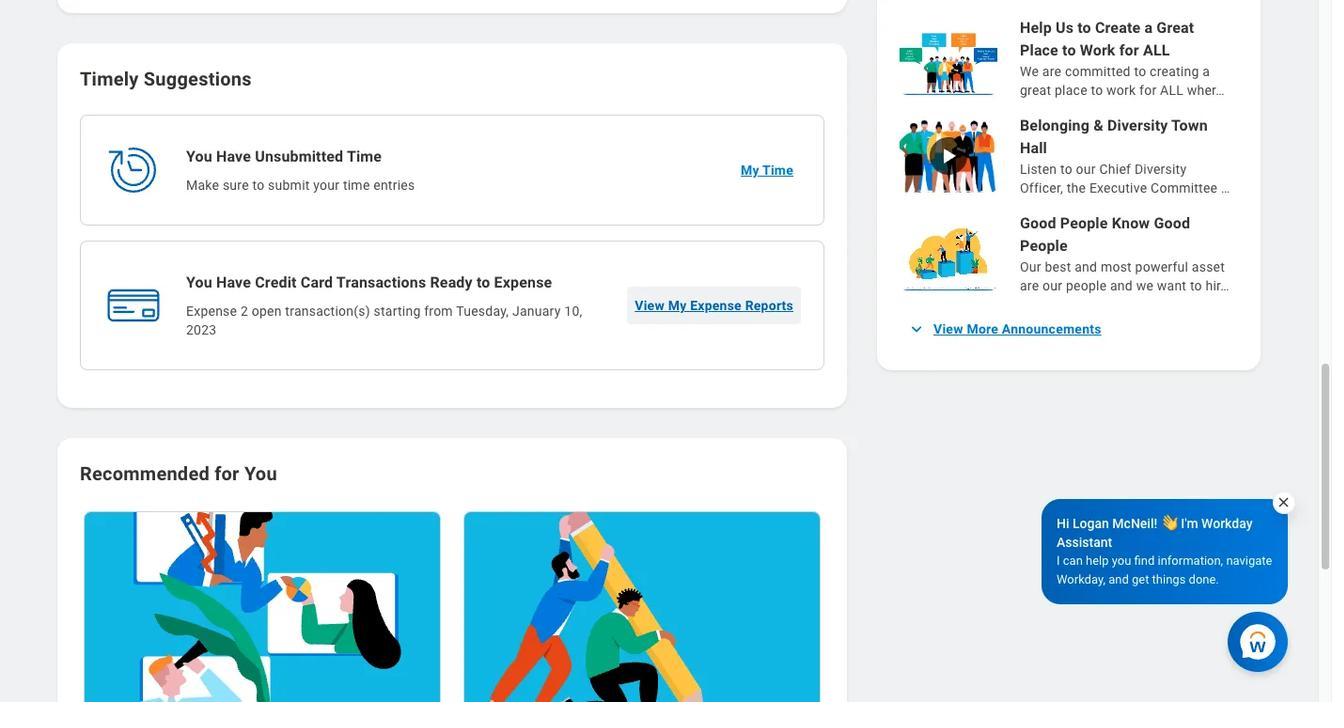 Task type: locate. For each thing, give the bounding box(es) containing it.
1 vertical spatial and
[[1110, 278, 1133, 293]]

find
[[1134, 554, 1155, 568]]

hi
[[1057, 516, 1069, 531]]

expense up january
[[494, 274, 552, 291]]

belonging & diversity town hall listen to our chief diversity officer, the executive committee …
[[1020, 117, 1230, 196]]

0 vertical spatial my
[[741, 163, 759, 178]]

tuesday,
[[456, 304, 509, 319]]

have up "sure"
[[216, 148, 251, 165]]

1 vertical spatial …
[[1221, 181, 1230, 196]]

view right "10,"
[[635, 298, 665, 313]]

to up tuesday,
[[477, 274, 490, 291]]

are inside help us to create a great place to work for all we are committed to creating a great place to work for all wher …
[[1042, 64, 1062, 79]]

our
[[1020, 259, 1041, 275]]

1 have from the top
[[216, 148, 251, 165]]

you for you have unsubmitted time
[[186, 148, 212, 165]]

timely
[[80, 68, 139, 90]]

committee
[[1151, 181, 1218, 196]]

to inside good people know good people our best and most powerful asset are our people and we want to hir …
[[1190, 278, 1202, 293]]

asset
[[1192, 259, 1225, 275]]

2 have from the top
[[216, 274, 251, 291]]

good down committee
[[1154, 214, 1190, 232]]

a up wher
[[1203, 64, 1210, 79]]

good people know good people our best and most powerful asset are our people and we want to hir …
[[1020, 214, 1230, 293]]

1 horizontal spatial are
[[1042, 64, 1062, 79]]

are inside good people know good people our best and most powerful asset are our people and we want to hir …
[[1020, 278, 1039, 293]]

ready
[[430, 274, 473, 291]]

1 vertical spatial you
[[186, 274, 212, 291]]

you have unsubmitted time
[[186, 148, 382, 165]]

time inside button
[[762, 163, 793, 178]]

people up our in the right of the page
[[1020, 237, 1068, 255]]

view inside 'button'
[[635, 298, 665, 313]]

my
[[741, 163, 759, 178], [668, 298, 687, 313]]

my time button
[[733, 151, 801, 189]]

1 vertical spatial have
[[216, 274, 251, 291]]

0 horizontal spatial expense
[[186, 304, 237, 319]]

our
[[1076, 162, 1096, 177], [1043, 278, 1063, 293]]

belonging
[[1020, 117, 1090, 134]]

1 horizontal spatial for
[[1119, 41, 1139, 59]]

good down the officer,
[[1020, 214, 1056, 232]]

help
[[1020, 19, 1052, 37]]

you
[[186, 148, 212, 165], [186, 274, 212, 291], [244, 463, 277, 485]]

for right recommended
[[214, 463, 239, 485]]

create
[[1095, 19, 1141, 37]]

workday
[[1202, 516, 1253, 531]]

starting
[[374, 304, 421, 319]]

0 vertical spatial view
[[635, 298, 665, 313]]

0 vertical spatial and
[[1075, 259, 1097, 275]]

the
[[1067, 181, 1086, 196]]

👋
[[1161, 516, 1178, 531]]

hir
[[1206, 278, 1220, 293]]

1 vertical spatial our
[[1043, 278, 1063, 293]]

diversity up committee
[[1135, 162, 1187, 177]]

all down creating
[[1160, 83, 1184, 98]]

more
[[967, 322, 998, 337]]

0 horizontal spatial my
[[668, 298, 687, 313]]

view
[[635, 298, 665, 313], [934, 322, 963, 337]]

2 vertical spatial for
[[214, 463, 239, 485]]

expense inside expense 2 open transaction(s) starting from tuesday, january 10, 2023
[[186, 304, 237, 319]]

my inside button
[[741, 163, 759, 178]]

best
[[1045, 259, 1071, 275]]

we
[[1020, 64, 1039, 79]]

have
[[216, 148, 251, 165], [216, 274, 251, 291]]

0 vertical spatial have
[[216, 148, 251, 165]]

view my expense reports button
[[627, 287, 801, 324]]

view more announcements
[[934, 322, 1101, 337]]

all up creating
[[1143, 41, 1170, 59]]

we
[[1136, 278, 1154, 293]]

1 horizontal spatial view
[[934, 322, 963, 337]]

place
[[1020, 41, 1059, 59]]

to up the
[[1060, 162, 1073, 177]]

1 horizontal spatial a
[[1203, 64, 1210, 79]]

work
[[1107, 83, 1136, 98]]

0 vertical spatial for
[[1119, 41, 1139, 59]]

2 horizontal spatial expense
[[690, 298, 742, 313]]

powerful
[[1135, 259, 1188, 275]]

to inside belonging & diversity town hall listen to our chief diversity officer, the executive committee …
[[1060, 162, 1073, 177]]

for right work
[[1140, 83, 1157, 98]]

0 vertical spatial you
[[186, 148, 212, 165]]

0 vertical spatial a
[[1145, 19, 1153, 37]]

2 horizontal spatial for
[[1140, 83, 1157, 98]]

… inside belonging & diversity town hall listen to our chief diversity officer, the executive committee …
[[1221, 181, 1230, 196]]

2 vertical spatial …
[[1220, 278, 1230, 293]]

expense
[[494, 274, 552, 291], [690, 298, 742, 313], [186, 304, 237, 319]]

0 vertical spatial all
[[1143, 41, 1170, 59]]

view more announcements button
[[900, 310, 1113, 348]]

0 vertical spatial are
[[1042, 64, 1062, 79]]

0 horizontal spatial view
[[635, 298, 665, 313]]

officer,
[[1020, 181, 1063, 196]]

2 vertical spatial and
[[1109, 573, 1129, 587]]

want
[[1157, 278, 1187, 293]]

0 horizontal spatial are
[[1020, 278, 1039, 293]]

0 horizontal spatial good
[[1020, 214, 1056, 232]]

view right chevron down small image
[[934, 322, 963, 337]]

0 vertical spatial our
[[1076, 162, 1096, 177]]

diversity down work
[[1107, 117, 1168, 134]]

all
[[1143, 41, 1170, 59], [1160, 83, 1184, 98]]

have up 2
[[216, 274, 251, 291]]

0 horizontal spatial a
[[1145, 19, 1153, 37]]

1 horizontal spatial my
[[741, 163, 759, 178]]

executive
[[1089, 181, 1147, 196]]

are
[[1042, 64, 1062, 79], [1020, 278, 1039, 293]]

work
[[1080, 41, 1116, 59]]

done.
[[1189, 573, 1219, 587]]

and down you
[[1109, 573, 1129, 587]]

a
[[1145, 19, 1153, 37], [1203, 64, 1210, 79]]

credit
[[255, 274, 297, 291]]

our down the best
[[1043, 278, 1063, 293]]

…
[[1216, 83, 1225, 98], [1221, 181, 1230, 196], [1220, 278, 1230, 293]]

1 horizontal spatial our
[[1076, 162, 1096, 177]]

information,
[[1158, 554, 1223, 568]]

are down our in the right of the page
[[1020, 278, 1039, 293]]

i
[[1057, 554, 1060, 568]]

you have credit card transactions ready to expense
[[186, 274, 552, 291]]

… inside help us to create a great place to work for all we are committed to creating a great place to work for all wher …
[[1216, 83, 1225, 98]]

people down the
[[1060, 214, 1108, 232]]

1 vertical spatial for
[[1140, 83, 1157, 98]]

and up people
[[1075, 259, 1097, 275]]

view my expense reports
[[635, 298, 793, 313]]

2 good from the left
[[1154, 214, 1190, 232]]

diversity
[[1107, 117, 1168, 134], [1135, 162, 1187, 177]]

expense left reports
[[690, 298, 742, 313]]

your
[[313, 178, 340, 193]]

and
[[1075, 259, 1097, 275], [1110, 278, 1133, 293], [1109, 573, 1129, 587]]

media play image
[[937, 145, 960, 167]]

view inside button
[[934, 322, 963, 337]]

great
[[1020, 83, 1051, 98]]

for
[[1119, 41, 1139, 59], [1140, 83, 1157, 98], [214, 463, 239, 485]]

make sure to submit your time entries
[[186, 178, 415, 193]]

card
[[301, 274, 333, 291]]

transaction(s)
[[285, 304, 370, 319]]

1 vertical spatial view
[[934, 322, 963, 337]]

reports
[[745, 298, 793, 313]]

x image
[[1277, 495, 1291, 510]]

1 vertical spatial a
[[1203, 64, 1210, 79]]

our up the
[[1076, 162, 1096, 177]]

are right we
[[1042, 64, 1062, 79]]

for down create
[[1119, 41, 1139, 59]]

1 horizontal spatial time
[[762, 163, 793, 178]]

0 horizontal spatial our
[[1043, 278, 1063, 293]]

a left great on the right
[[1145, 19, 1153, 37]]

from
[[424, 304, 453, 319]]

1 horizontal spatial good
[[1154, 214, 1190, 232]]

my time
[[741, 163, 793, 178]]

expense up 2023
[[186, 304, 237, 319]]

january
[[512, 304, 561, 319]]

1 vertical spatial are
[[1020, 278, 1039, 293]]

help us to create a great place to work for all we are committed to creating a great place to work for all wher …
[[1020, 19, 1225, 98]]

1 vertical spatial my
[[668, 298, 687, 313]]

to right us
[[1078, 19, 1091, 37]]

hi logan mcneil! 👋 i'm workday assistant i can help you find information, navigate workday, and get things done.
[[1057, 516, 1272, 587]]

suggestions
[[144, 68, 252, 90]]

to left hir
[[1190, 278, 1202, 293]]

0 vertical spatial …
[[1216, 83, 1225, 98]]

entries
[[373, 178, 415, 193]]

time
[[343, 178, 370, 193]]

our inside good people know good people our best and most powerful asset are our people and we want to hir …
[[1043, 278, 1063, 293]]

town
[[1171, 117, 1208, 134]]

and down most at the top of the page
[[1110, 278, 1133, 293]]



Task type: describe. For each thing, give the bounding box(es) containing it.
can
[[1063, 554, 1083, 568]]

chief
[[1099, 162, 1131, 177]]

know
[[1112, 214, 1150, 232]]

and inside 'hi logan mcneil! 👋 i'm workday assistant i can help you find information, navigate workday, and get things done.'
[[1109, 573, 1129, 587]]

navigate
[[1226, 554, 1272, 568]]

help
[[1086, 554, 1109, 568]]

listen
[[1020, 162, 1057, 177]]

things
[[1152, 573, 1186, 587]]

our inside belonging & diversity town hall listen to our chief diversity officer, the executive committee …
[[1076, 162, 1096, 177]]

get
[[1132, 573, 1149, 587]]

expense inside 'button'
[[690, 298, 742, 313]]

recommended
[[80, 463, 210, 485]]

you
[[1112, 554, 1131, 568]]

most
[[1101, 259, 1132, 275]]

i'm
[[1181, 516, 1198, 531]]

… inside good people know good people our best and most powerful asset are our people and we want to hir …
[[1220, 278, 1230, 293]]

workday,
[[1057, 573, 1106, 587]]

expense 2 open transaction(s) starting from tuesday, january 10, 2023
[[186, 304, 582, 338]]

10,
[[564, 304, 582, 319]]

you for you have credit card transactions ready to expense
[[186, 274, 212, 291]]

mcneil!
[[1112, 516, 1158, 531]]

have for unsubmitted
[[216, 148, 251, 165]]

view for view more announcements
[[934, 322, 963, 337]]

0 horizontal spatial for
[[214, 463, 239, 485]]

2 vertical spatial you
[[244, 463, 277, 485]]

to down us
[[1062, 41, 1076, 59]]

recommended for you list
[[72, 510, 832, 702]]

open
[[252, 304, 282, 319]]

unsubmitted
[[255, 148, 343, 165]]

1 vertical spatial all
[[1160, 83, 1184, 98]]

us
[[1056, 19, 1074, 37]]

2
[[241, 304, 248, 319]]

have for credit
[[216, 274, 251, 291]]

2023
[[186, 322, 217, 338]]

chevron down small image
[[907, 320, 926, 338]]

submit
[[268, 178, 310, 193]]

recommended for you
[[80, 463, 277, 485]]

my inside 'button'
[[668, 298, 687, 313]]

logan
[[1073, 516, 1109, 531]]

make
[[186, 178, 219, 193]]

&
[[1094, 117, 1104, 134]]

1 horizontal spatial expense
[[494, 274, 552, 291]]

wher
[[1187, 83, 1216, 98]]

0 vertical spatial people
[[1060, 214, 1108, 232]]

creating
[[1150, 64, 1199, 79]]

committed
[[1065, 64, 1131, 79]]

timely suggestions
[[80, 68, 252, 90]]

to down committed on the top of the page
[[1091, 83, 1103, 98]]

to up work
[[1134, 64, 1146, 79]]

assistant
[[1057, 535, 1112, 550]]

people
[[1066, 278, 1107, 293]]

announcements
[[1002, 322, 1101, 337]]

1 vertical spatial diversity
[[1135, 162, 1187, 177]]

hall
[[1020, 139, 1047, 157]]

sure
[[223, 178, 249, 193]]

place
[[1055, 83, 1088, 98]]

0 vertical spatial diversity
[[1107, 117, 1168, 134]]

great
[[1157, 19, 1194, 37]]

transactions
[[336, 274, 426, 291]]

1 vertical spatial people
[[1020, 237, 1068, 255]]

0 horizontal spatial time
[[347, 148, 382, 165]]

view for view my expense reports
[[635, 298, 665, 313]]

1 good from the left
[[1020, 214, 1056, 232]]

to right "sure"
[[252, 178, 265, 193]]



Task type: vqa. For each thing, say whether or not it's contained in the screenshot.
Announcements
yes



